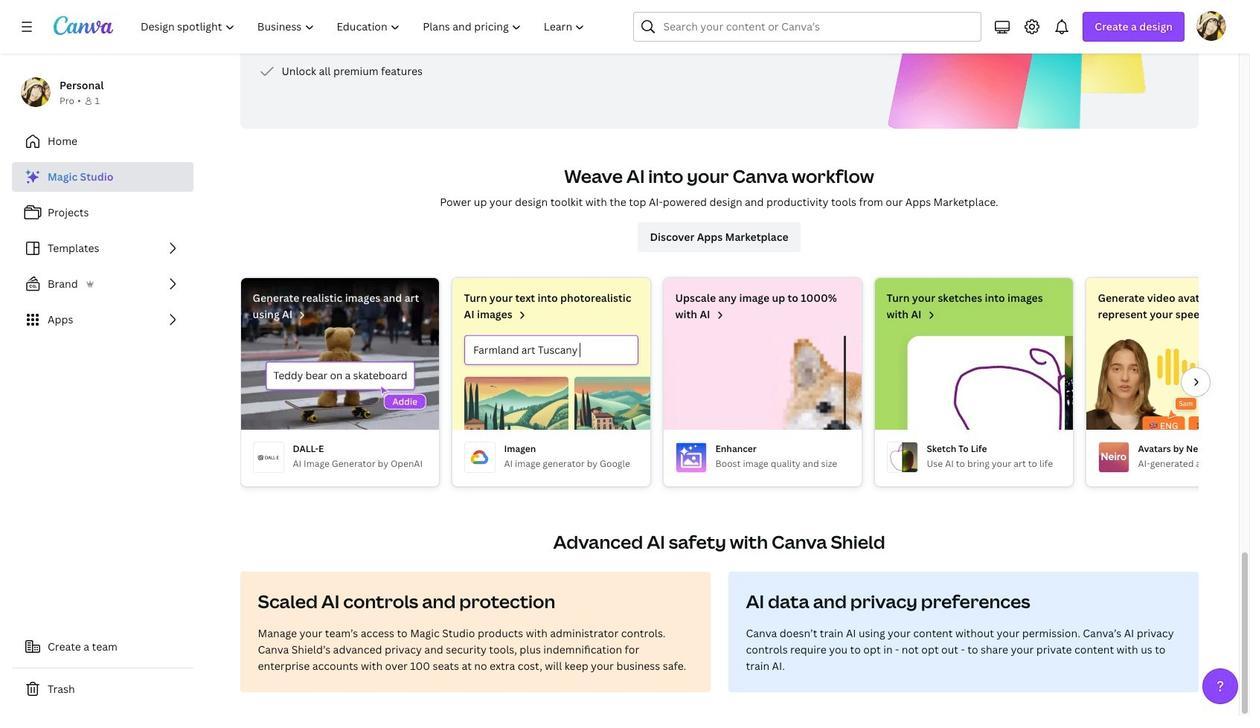 Task type: locate. For each thing, give the bounding box(es) containing it.
Search search field
[[664, 13, 952, 41]]

stephanie aranda image
[[1197, 11, 1227, 41]]

None search field
[[634, 12, 982, 42]]

top level navigation element
[[131, 12, 598, 42]]

list
[[12, 162, 194, 335]]



Task type: vqa. For each thing, say whether or not it's contained in the screenshot.
Group
no



